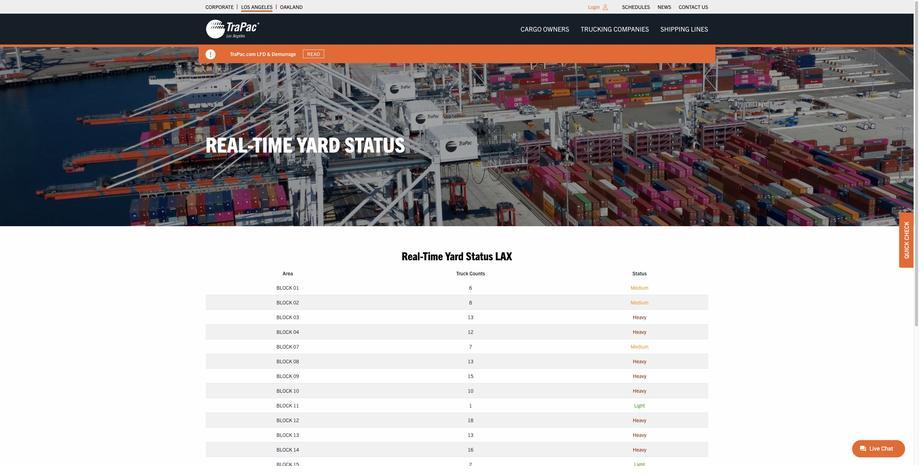 Task type: vqa. For each thing, say whether or not it's contained in the screenshot.
Additional
no



Task type: locate. For each thing, give the bounding box(es) containing it.
2 vertical spatial status
[[633, 270, 647, 277]]

corporate
[[206, 4, 234, 10]]

block 01
[[277, 285, 299, 291]]

real- for real-time yard status lax
[[402, 248, 423, 262]]

4 block from the top
[[277, 329, 292, 335]]

12
[[468, 329, 474, 335], [293, 417, 299, 423]]

2 heavy from the top
[[633, 329, 646, 335]]

3 medium from the top
[[631, 343, 649, 350]]

1 heavy from the top
[[633, 314, 646, 320]]

schedules link
[[622, 2, 650, 12]]

truck
[[456, 270, 468, 277]]

11
[[293, 402, 299, 409]]

1 horizontal spatial time
[[423, 248, 443, 262]]

0 vertical spatial menu bar
[[619, 2, 712, 12]]

corporate link
[[206, 2, 234, 12]]

block
[[277, 285, 292, 291], [277, 299, 292, 306], [277, 314, 292, 320], [277, 329, 292, 335], [277, 343, 292, 350], [277, 358, 292, 365], [277, 373, 292, 379], [277, 388, 292, 394], [277, 402, 292, 409], [277, 417, 292, 423], [277, 432, 292, 438], [277, 446, 292, 453]]

13 up "15"
[[468, 358, 474, 365]]

block left 02
[[277, 299, 292, 306]]

status
[[345, 131, 405, 157], [466, 248, 493, 262], [633, 270, 647, 277]]

heavy for block 10
[[633, 388, 646, 394]]

5 heavy from the top
[[633, 388, 646, 394]]

block 04
[[277, 329, 299, 335]]

yard
[[297, 131, 340, 157], [445, 248, 464, 262]]

1 vertical spatial medium
[[631, 299, 649, 306]]

block for block 07
[[277, 343, 292, 350]]

1 vertical spatial 12
[[293, 417, 299, 423]]

block 08
[[277, 358, 299, 365]]

block for block 08
[[277, 358, 292, 365]]

1 vertical spatial yard
[[445, 248, 464, 262]]

menu bar containing cargo owners
[[515, 22, 714, 36]]

menu bar
[[619, 2, 712, 12], [515, 22, 714, 36]]

block left 14
[[277, 446, 292, 453]]

8 block from the top
[[277, 388, 292, 394]]

menu bar containing schedules
[[619, 2, 712, 12]]

block left 03
[[277, 314, 292, 320]]

2 vertical spatial medium
[[631, 343, 649, 350]]

12 up "7"
[[468, 329, 474, 335]]

read
[[307, 51, 320, 57]]

block left the 11
[[277, 402, 292, 409]]

trapac.com lfd & demurrage
[[230, 50, 296, 57]]

0 horizontal spatial 10
[[293, 388, 299, 394]]

banner
[[0, 14, 919, 63]]

&
[[267, 50, 271, 57]]

12 down the 11
[[293, 417, 299, 423]]

medium for 7
[[631, 343, 649, 350]]

0 vertical spatial status
[[345, 131, 405, 157]]

2 medium from the top
[[631, 299, 649, 306]]

10 block from the top
[[277, 417, 292, 423]]

1 vertical spatial time
[[423, 248, 443, 262]]

los angeles image
[[206, 19, 259, 39]]

quick check
[[903, 222, 910, 259]]

1 horizontal spatial yard
[[445, 248, 464, 262]]

lines
[[691, 25, 708, 33]]

medium for 8
[[631, 299, 649, 306]]

8 heavy from the top
[[633, 446, 646, 453]]

1 vertical spatial status
[[466, 248, 493, 262]]

news
[[658, 4, 671, 10]]

10
[[293, 388, 299, 394], [468, 388, 474, 394]]

3 block from the top
[[277, 314, 292, 320]]

6 heavy from the top
[[633, 417, 646, 423]]

1 horizontal spatial status
[[466, 248, 493, 262]]

light
[[634, 402, 645, 409]]

10 down the 09
[[293, 388, 299, 394]]

quick
[[903, 242, 910, 259]]

block left 07
[[277, 343, 292, 350]]

04
[[293, 329, 299, 335]]

5 block from the top
[[277, 343, 292, 350]]

block up block 13
[[277, 417, 292, 423]]

schedules
[[622, 4, 650, 10]]

03
[[293, 314, 299, 320]]

block for block 12
[[277, 417, 292, 423]]

0 vertical spatial yard
[[297, 131, 340, 157]]

1 vertical spatial menu bar
[[515, 22, 714, 36]]

real-
[[206, 131, 253, 157], [402, 248, 423, 262]]

0 horizontal spatial time
[[253, 131, 293, 157]]

1 medium from the top
[[631, 285, 649, 291]]

oakland
[[280, 4, 303, 10]]

block for block 11
[[277, 402, 292, 409]]

shipping
[[661, 25, 690, 33]]

0 horizontal spatial status
[[345, 131, 405, 157]]

solid image
[[206, 50, 216, 60]]

heavy for block 14
[[633, 446, 646, 453]]

menu bar up the shipping
[[619, 2, 712, 12]]

cargo owners link
[[515, 22, 575, 36]]

13 up 16 in the bottom right of the page
[[468, 432, 474, 438]]

block up block 11
[[277, 388, 292, 394]]

0 horizontal spatial yard
[[297, 131, 340, 157]]

12 block from the top
[[277, 446, 292, 453]]

block down block 12
[[277, 432, 292, 438]]

yard for real-time yard status lax
[[445, 248, 464, 262]]

read link
[[303, 49, 324, 58]]

0 horizontal spatial real-
[[206, 131, 253, 157]]

block 13
[[277, 432, 299, 438]]

6 block from the top
[[277, 358, 292, 365]]

heavy
[[633, 314, 646, 320], [633, 329, 646, 335], [633, 358, 646, 365], [633, 373, 646, 379], [633, 388, 646, 394], [633, 417, 646, 423], [633, 432, 646, 438], [633, 446, 646, 453]]

7
[[469, 343, 472, 350]]

7 heavy from the top
[[633, 432, 646, 438]]

1 horizontal spatial 12
[[468, 329, 474, 335]]

block left the 04
[[277, 329, 292, 335]]

companies
[[614, 25, 649, 33]]

block for block 13
[[277, 432, 292, 438]]

2 block from the top
[[277, 299, 292, 306]]

lfd
[[257, 50, 266, 57]]

heavy for block 13
[[633, 432, 646, 438]]

block 12
[[277, 417, 299, 423]]

area
[[283, 270, 293, 277]]

2 horizontal spatial status
[[633, 270, 647, 277]]

0 vertical spatial time
[[253, 131, 293, 157]]

shipping lines
[[661, 25, 708, 33]]

0 vertical spatial real-
[[206, 131, 253, 157]]

menu bar down light image
[[515, 22, 714, 36]]

1 10 from the left
[[293, 388, 299, 394]]

news link
[[658, 2, 671, 12]]

block for block 14
[[277, 446, 292, 453]]

4 heavy from the top
[[633, 373, 646, 379]]

3 heavy from the top
[[633, 358, 646, 365]]

08
[[293, 358, 299, 365]]

medium
[[631, 285, 649, 291], [631, 299, 649, 306], [631, 343, 649, 350]]

block left the 09
[[277, 373, 292, 379]]

block left 08
[[277, 358, 292, 365]]

13 down 8
[[468, 314, 474, 320]]

02
[[293, 299, 299, 306]]

block for block 02
[[277, 299, 292, 306]]

1 horizontal spatial real-
[[402, 248, 423, 262]]

9 block from the top
[[277, 402, 292, 409]]

login
[[588, 4, 600, 10]]

1 vertical spatial real-
[[402, 248, 423, 262]]

1 block from the top
[[277, 285, 292, 291]]

7 block from the top
[[277, 373, 292, 379]]

heavy for block 12
[[633, 417, 646, 423]]

block 07
[[277, 343, 299, 350]]

0 vertical spatial medium
[[631, 285, 649, 291]]

13 up 14
[[293, 432, 299, 438]]

block left 01
[[277, 285, 292, 291]]

time
[[253, 131, 293, 157], [423, 248, 443, 262]]

13
[[468, 314, 474, 320], [468, 358, 474, 365], [293, 432, 299, 438], [468, 432, 474, 438]]

1 horizontal spatial 10
[[468, 388, 474, 394]]

block 03
[[277, 314, 299, 320]]

10 down "15"
[[468, 388, 474, 394]]

8
[[469, 299, 472, 306]]

yard for real-time yard status
[[297, 131, 340, 157]]

trapac.com
[[230, 50, 256, 57]]

11 block from the top
[[277, 432, 292, 438]]

status for real-time yard status
[[345, 131, 405, 157]]



Task type: describe. For each thing, give the bounding box(es) containing it.
check
[[903, 222, 910, 240]]

block for block 01
[[277, 285, 292, 291]]

truck counts
[[456, 270, 485, 277]]

14
[[293, 446, 299, 453]]

time for real-time yard status
[[253, 131, 293, 157]]

block 09
[[277, 373, 299, 379]]

13 for block 13
[[468, 432, 474, 438]]

medium for 6
[[631, 285, 649, 291]]

16
[[468, 446, 474, 453]]

01
[[293, 285, 299, 291]]

status for real-time yard status lax
[[466, 248, 493, 262]]

heavy for block 03
[[633, 314, 646, 320]]

trucking
[[581, 25, 612, 33]]

heavy for block 09
[[633, 373, 646, 379]]

07
[[293, 343, 299, 350]]

banner containing cargo owners
[[0, 14, 919, 63]]

18
[[468, 417, 474, 423]]

contact us link
[[679, 2, 708, 12]]

shipping lines link
[[655, 22, 714, 36]]

real- for real-time yard status
[[206, 131, 253, 157]]

0 horizontal spatial 12
[[293, 417, 299, 423]]

13 for block 03
[[468, 314, 474, 320]]

oakland link
[[280, 2, 303, 12]]

los
[[241, 4, 250, 10]]

heavy for block 08
[[633, 358, 646, 365]]

block for block 03
[[277, 314, 292, 320]]

menu bar inside banner
[[515, 22, 714, 36]]

time for real-time yard status lax
[[423, 248, 443, 262]]

trucking companies link
[[575, 22, 655, 36]]

angeles
[[251, 4, 273, 10]]

us
[[702, 4, 708, 10]]

block 11
[[277, 402, 299, 409]]

real-time yard status lax
[[402, 248, 512, 262]]

block 10
[[277, 388, 299, 394]]

lax
[[495, 248, 512, 262]]

owners
[[543, 25, 569, 33]]

block for block 10
[[277, 388, 292, 394]]

1
[[469, 402, 472, 409]]

real-time yard status
[[206, 131, 405, 157]]

quick check link
[[900, 213, 914, 268]]

6
[[469, 285, 472, 291]]

09
[[293, 373, 299, 379]]

contact
[[679, 4, 701, 10]]

block 14
[[277, 446, 299, 453]]

cargo owners
[[521, 25, 569, 33]]

demurrage
[[272, 50, 296, 57]]

contact us
[[679, 4, 708, 10]]

counts
[[470, 270, 485, 277]]

heavy for block 04
[[633, 329, 646, 335]]

cargo
[[521, 25, 542, 33]]

trucking companies
[[581, 25, 649, 33]]

los angeles link
[[241, 2, 273, 12]]

block for block 09
[[277, 373, 292, 379]]

light image
[[603, 4, 608, 10]]

block for block 04
[[277, 329, 292, 335]]

2 10 from the left
[[468, 388, 474, 394]]

los angeles
[[241, 4, 273, 10]]

block 02
[[277, 299, 299, 306]]

13 for block 08
[[468, 358, 474, 365]]

0 vertical spatial 12
[[468, 329, 474, 335]]

15
[[468, 373, 474, 379]]

login link
[[588, 4, 600, 10]]



